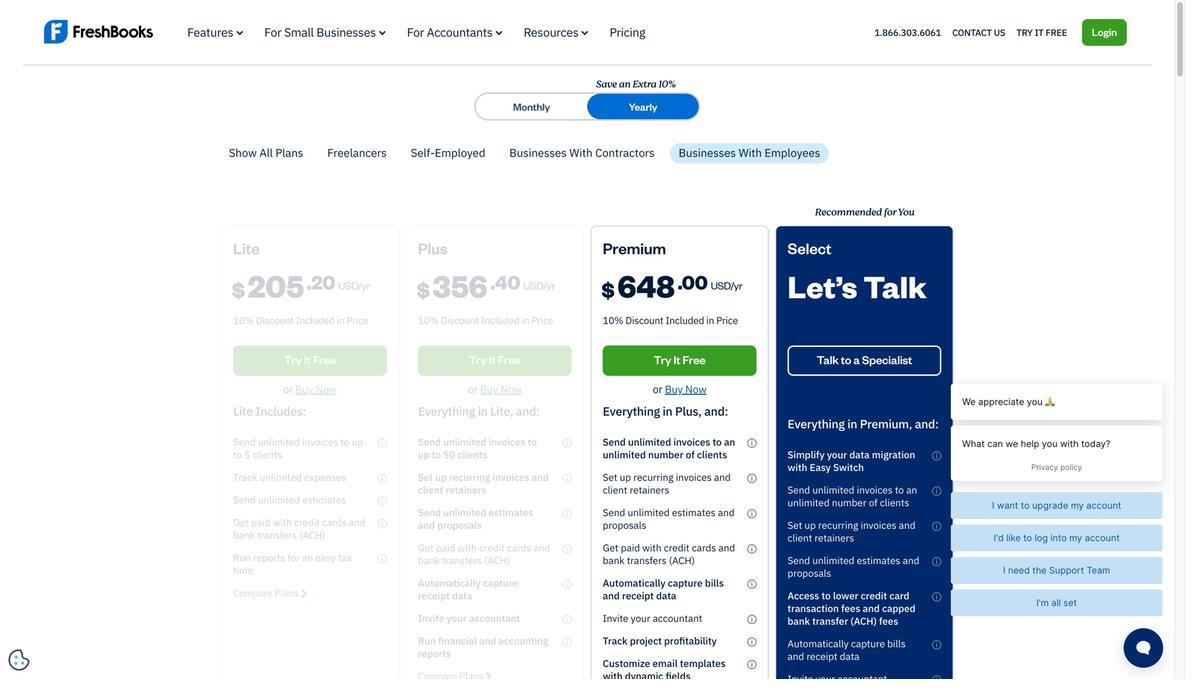 Task type: vqa. For each thing, say whether or not it's contained in the screenshot.
the leftmost proposals
yes



Task type: describe. For each thing, give the bounding box(es) containing it.
0 horizontal spatial up
[[620, 471, 631, 484]]

transaction
[[788, 602, 839, 615]]

send down the easy
[[788, 484, 810, 497]]

save
[[596, 77, 617, 92]]

for accountants link
[[407, 24, 503, 40]]

lower
[[833, 589, 858, 602]]

1 horizontal spatial in
[[706, 314, 714, 327]]

extra
[[632, 77, 656, 92]]

migration
[[872, 448, 915, 461]]

0 horizontal spatial number
[[648, 448, 683, 461]]

capped
[[882, 602, 916, 615]]

try for try it free
[[654, 352, 671, 367]]

features link
[[187, 24, 243, 40]]

contact
[[952, 26, 992, 38]]

send up get
[[603, 506, 625, 519]]

0 vertical spatial an
[[619, 77, 630, 92]]

1 horizontal spatial capture
[[851, 637, 885, 650]]

1 vertical spatial clients
[[880, 496, 909, 509]]

0 horizontal spatial automatically
[[603, 577, 666, 590]]

contact us link
[[952, 23, 1005, 41]]

included
[[666, 314, 704, 327]]

0 vertical spatial estimates
[[672, 506, 716, 519]]

let's
[[788, 266, 857, 306]]

10% discount included in price
[[603, 314, 738, 327]]

(ach) inside access to lower credit card transaction fees and capped bank transfer (ach) fees
[[851, 615, 877, 628]]

login link
[[1082, 19, 1127, 46]]

1 vertical spatial talk
[[817, 352, 839, 367]]

1 horizontal spatial retainers
[[815, 532, 854, 545]]

0 vertical spatial receipt
[[622, 589, 654, 602]]

2 vertical spatial an
[[906, 484, 917, 497]]

pricing
[[610, 24, 645, 40]]

freelancers
[[327, 145, 387, 160]]

1.866.303.6061
[[875, 26, 941, 38]]

small
[[284, 24, 314, 40]]

0 horizontal spatial proposals
[[603, 519, 646, 532]]

.00
[[678, 269, 708, 294]]

dynamic
[[625, 670, 663, 679]]

talk to a specialist link
[[788, 346, 941, 376]]

plans
[[275, 145, 303, 160]]

cookie preferences image
[[8, 650, 30, 671]]

with inside get paid with credit cards and bank transfers (ach)
[[642, 541, 662, 554]]

$
[[601, 276, 615, 303]]

0 horizontal spatial capture
[[668, 577, 703, 590]]

1 vertical spatial automatically capture bills and receipt data
[[788, 637, 906, 663]]

get
[[603, 541, 619, 554]]

paid
[[621, 541, 640, 554]]

try for try it free
[[1017, 26, 1033, 38]]

everything for everything in plus, and:
[[603, 404, 660, 419]]

1 vertical spatial client
[[788, 532, 812, 545]]

premium,
[[860, 416, 912, 432]]

resources link
[[524, 24, 588, 40]]

1 horizontal spatial recurring
[[818, 519, 858, 532]]

businesses with contractors
[[509, 145, 655, 160]]

cards
[[692, 541, 716, 554]]

talk to a specialist
[[817, 352, 912, 367]]

buy now
[[665, 382, 707, 396]]

1 vertical spatial data
[[656, 589, 676, 602]]

us
[[994, 26, 1005, 38]]

transfers
[[627, 554, 667, 567]]

1 horizontal spatial up
[[805, 519, 816, 532]]

it
[[1035, 26, 1044, 38]]

everything in plus, and:
[[603, 404, 728, 419]]

0 horizontal spatial fees
[[841, 602, 860, 615]]

login
[[1092, 25, 1117, 38]]

0 horizontal spatial clients
[[697, 448, 727, 461]]

resources
[[524, 24, 579, 40]]

businesses for businesses with contractors
[[509, 145, 567, 160]]

everything for everything in premium, and:
[[788, 416, 845, 432]]

and inside get paid with credit cards and bank transfers (ach)
[[718, 541, 735, 554]]

and: for everything in plus, and:
[[704, 404, 728, 419]]

discount
[[626, 314, 663, 327]]

0 horizontal spatial retainers
[[630, 484, 669, 497]]

credit for (ach)
[[664, 541, 689, 554]]

show all plans
[[229, 145, 303, 160]]

businesses with employees
[[679, 145, 820, 160]]

price
[[716, 314, 738, 327]]

1 vertical spatial send unlimited estimates and proposals
[[788, 554, 919, 580]]

usd/yr
[[711, 279, 742, 292]]

select
[[788, 238, 831, 258]]

contact us
[[952, 26, 1005, 38]]

1 vertical spatial an
[[724, 436, 735, 449]]

try it free
[[1017, 26, 1067, 38]]

features
[[187, 24, 233, 40]]

0 horizontal spatial send unlimited estimates and proposals
[[603, 506, 735, 532]]

.00 usd/yr
[[678, 269, 742, 294]]

send up the access
[[788, 554, 810, 567]]

employees
[[765, 145, 820, 160]]

1.866.303.6061 link
[[875, 26, 941, 38]]

2 vertical spatial data
[[840, 650, 860, 663]]

0 horizontal spatial send unlimited invoices to an unlimited number of clients
[[603, 436, 735, 461]]

simplify
[[788, 448, 825, 461]]

transfer
[[812, 615, 848, 628]]

fields
[[666, 670, 691, 679]]

a
[[853, 352, 860, 367]]

buy
[[665, 382, 683, 396]]

1 horizontal spatial 10%
[[658, 77, 675, 92]]

(ach) inside get paid with credit cards and bank transfers (ach)
[[669, 554, 695, 567]]

1 horizontal spatial of
[[869, 496, 878, 509]]

cookie consent banner dialog
[[11, 506, 222, 669]]

invite
[[603, 612, 628, 625]]

simplify your data migration with easy switch
[[788, 448, 915, 474]]

email
[[653, 657, 678, 670]]

0 horizontal spatial client
[[603, 484, 627, 497]]

access to lower credit card transaction fees and capped bank transfer (ach) fees
[[788, 589, 916, 628]]

0 vertical spatial recurring
[[633, 471, 674, 484]]

for small businesses link
[[264, 24, 386, 40]]

customize email templates with dynamic fields
[[603, 657, 726, 679]]

1 vertical spatial 10%
[[603, 314, 623, 327]]

templates
[[680, 657, 726, 670]]

and: for everything in premium, and:
[[915, 416, 939, 432]]

in for everything in premium, and:
[[847, 416, 857, 432]]

data inside simplify your data migration with easy switch
[[849, 448, 870, 461]]

get paid with credit cards and bank transfers (ach)
[[603, 541, 735, 567]]

let's talk
[[788, 266, 926, 306]]

1 horizontal spatial set up recurring invoices and client retainers
[[788, 519, 916, 545]]

profitability
[[664, 635, 717, 648]]

everything in premium, and:
[[788, 416, 939, 432]]

1 vertical spatial send unlimited invoices to an unlimited number of clients
[[788, 484, 917, 509]]



Task type: locate. For each thing, give the bounding box(es) containing it.
bank inside access to lower credit card transaction fees and capped bank transfer (ach) fees
[[788, 615, 810, 628]]

in left price
[[706, 314, 714, 327]]

your right simplify
[[827, 448, 847, 461]]

fees down card
[[879, 615, 898, 628]]

to inside access to lower credit card transaction fees and capped bank transfer (ach) fees
[[822, 589, 831, 602]]

0 horizontal spatial talk
[[817, 352, 839, 367]]

with left the employees
[[739, 145, 762, 160]]

send unlimited estimates and proposals
[[603, 506, 735, 532], [788, 554, 919, 580]]

your
[[827, 448, 847, 461], [631, 612, 650, 625]]

client up get
[[603, 484, 627, 497]]

credit left "cards"
[[664, 541, 689, 554]]

1 horizontal spatial fees
[[879, 615, 898, 628]]

1 horizontal spatial an
[[724, 436, 735, 449]]

automatically capture bills and receipt data up invite your accountant
[[603, 577, 724, 602]]

1 vertical spatial number
[[832, 496, 867, 509]]

1 horizontal spatial send unlimited invoices to an unlimited number of clients
[[788, 484, 917, 509]]

1 horizontal spatial set
[[788, 519, 802, 532]]

0 horizontal spatial of
[[686, 448, 695, 461]]

of down simplify your data migration with easy switch
[[869, 496, 878, 509]]

talk
[[863, 266, 926, 306], [817, 352, 839, 367]]

with for employees
[[739, 145, 762, 160]]

send unlimited invoices to an unlimited number of clients
[[603, 436, 735, 461], [788, 484, 917, 509]]

everything up simplify
[[788, 416, 845, 432]]

0 vertical spatial up
[[620, 471, 631, 484]]

retainers
[[630, 484, 669, 497], [815, 532, 854, 545]]

and:
[[704, 404, 728, 419], [915, 416, 939, 432]]

2 for from the left
[[407, 24, 424, 40]]

0 vertical spatial automatically capture bills and receipt data
[[603, 577, 724, 602]]

0 vertical spatial send unlimited invoices to an unlimited number of clients
[[603, 436, 735, 461]]

0 vertical spatial free
[[1046, 26, 1067, 38]]

track
[[603, 635, 628, 648]]

1 vertical spatial free
[[683, 352, 706, 367]]

data down the everything in premium, and:
[[849, 448, 870, 461]]

0 vertical spatial retainers
[[630, 484, 669, 497]]

bank left transfers
[[603, 554, 625, 567]]

estimates up "cards"
[[672, 506, 716, 519]]

for left the small
[[264, 24, 281, 40]]

automatically capture bills and receipt data down 'transfer'
[[788, 637, 906, 663]]

1 horizontal spatial free
[[1046, 26, 1067, 38]]

automatically down transfers
[[603, 577, 666, 590]]

1 horizontal spatial automatically
[[788, 637, 849, 650]]

estimates up card
[[857, 554, 900, 567]]

receipt down 'transfer'
[[807, 650, 837, 663]]

1 vertical spatial credit
[[861, 589, 887, 602]]

1 horizontal spatial receipt
[[807, 650, 837, 663]]

with
[[788, 461, 807, 474], [642, 541, 662, 554], [603, 670, 623, 679]]

try inside try it free link
[[1017, 26, 1033, 38]]

unlimited
[[628, 436, 671, 449], [603, 448, 646, 461], [812, 484, 854, 497], [788, 496, 830, 509], [628, 506, 670, 519], [812, 554, 854, 567]]

1 vertical spatial recurring
[[818, 519, 858, 532]]

send unlimited estimates and proposals up get paid with credit cards and bank transfers (ach)
[[603, 506, 735, 532]]

everything left plus,
[[603, 404, 660, 419]]

2 horizontal spatial with
[[788, 461, 807, 474]]

0 horizontal spatial an
[[619, 77, 630, 92]]

1 vertical spatial proposals
[[788, 567, 831, 580]]

with left contractors
[[569, 145, 593, 160]]

now
[[685, 382, 707, 396]]

0 vertical spatial your
[[827, 448, 847, 461]]

client up the access
[[788, 532, 812, 545]]

1 with from the left
[[569, 145, 593, 160]]

0 horizontal spatial 10%
[[603, 314, 623, 327]]

send unlimited estimates and proposals up lower
[[788, 554, 919, 580]]

for for for accountants
[[407, 24, 424, 40]]

0 vertical spatial credit
[[664, 541, 689, 554]]

your for invite
[[631, 612, 650, 625]]

bills down "cards"
[[705, 577, 724, 590]]

0 horizontal spatial automatically capture bills and receipt data
[[603, 577, 724, 602]]

proposals up the access
[[788, 567, 831, 580]]

credit left card
[[861, 589, 887, 602]]

1 horizontal spatial credit
[[861, 589, 887, 602]]

capture down access to lower credit card transaction fees and capped bank transfer (ach) fees
[[851, 637, 885, 650]]

0 vertical spatial try
[[1017, 26, 1033, 38]]

in left plus,
[[663, 404, 672, 419]]

plus,
[[675, 404, 702, 419]]

2 horizontal spatial in
[[847, 416, 857, 432]]

0 vertical spatial with
[[788, 461, 807, 474]]

0 horizontal spatial free
[[683, 352, 706, 367]]

10% left discount in the top of the page
[[603, 314, 623, 327]]

0 vertical spatial automatically
[[603, 577, 666, 590]]

1 horizontal spatial client
[[788, 532, 812, 545]]

2 horizontal spatial an
[[906, 484, 917, 497]]

0 vertical spatial proposals
[[603, 519, 646, 532]]

0 vertical spatial set
[[603, 471, 617, 484]]

for small businesses
[[264, 24, 376, 40]]

try it free link
[[1017, 23, 1067, 41]]

number down switch
[[832, 496, 867, 509]]

1 vertical spatial (ach)
[[851, 615, 877, 628]]

credit inside access to lower credit card transaction fees and capped bank transfer (ach) fees
[[861, 589, 887, 602]]

send down everything in plus, and: at bottom right
[[603, 436, 626, 449]]

set
[[603, 471, 617, 484], [788, 519, 802, 532]]

fees right transaction
[[841, 602, 860, 615]]

data
[[849, 448, 870, 461], [656, 589, 676, 602], [840, 650, 860, 663]]

send unlimited invoices to an unlimited number of clients down everything in plus, and: at bottom right
[[603, 436, 735, 461]]

to
[[841, 352, 851, 367], [713, 436, 722, 449], [895, 484, 904, 497], [822, 589, 831, 602]]

0 horizontal spatial with
[[569, 145, 593, 160]]

clients down migration
[[880, 496, 909, 509]]

bills down capped
[[887, 637, 906, 650]]

number down everything in plus, and: at bottom right
[[648, 448, 683, 461]]

0 horizontal spatial set up recurring invoices and client retainers
[[603, 471, 731, 497]]

save an extra 10%
[[596, 77, 675, 92]]

with left the easy
[[788, 461, 807, 474]]

capture down get paid with credit cards and bank transfers (ach)
[[668, 577, 703, 590]]

customize
[[603, 657, 650, 670]]

credit inside get paid with credit cards and bank transfers (ach)
[[664, 541, 689, 554]]

automatically capture bills and receipt data
[[603, 577, 724, 602], [788, 637, 906, 663]]

access
[[788, 589, 819, 602]]

and: right premium,
[[915, 416, 939, 432]]

self-employed
[[411, 145, 485, 160]]

to left a
[[841, 352, 851, 367]]

bank
[[603, 554, 625, 567], [788, 615, 810, 628]]

for left the accountants
[[407, 24, 424, 40]]

(ach) right transfers
[[669, 554, 695, 567]]

0 vertical spatial send unlimited estimates and proposals
[[603, 506, 735, 532]]

recurring down switch
[[818, 519, 858, 532]]

1 vertical spatial with
[[642, 541, 662, 554]]

to down everything in plus, and: at bottom right
[[713, 436, 722, 449]]

buy now link
[[665, 382, 707, 396]]

of down plus,
[[686, 448, 695, 461]]

0 horizontal spatial bills
[[705, 577, 724, 590]]

0 horizontal spatial try
[[654, 352, 671, 367]]

receipt up invite your accountant
[[622, 589, 654, 602]]

0 vertical spatial bills
[[705, 577, 724, 590]]

clients down plus,
[[697, 448, 727, 461]]

your inside simplify your data migration with easy switch
[[827, 448, 847, 461]]

with inside customize email templates with dynamic fields
[[603, 670, 623, 679]]

2 horizontal spatial businesses
[[679, 145, 736, 160]]

1 vertical spatial set
[[788, 519, 802, 532]]

project
[[630, 635, 662, 648]]

card
[[889, 589, 909, 602]]

receipt
[[622, 589, 654, 602], [807, 650, 837, 663]]

pricing link
[[610, 24, 645, 40]]

freshbooks logo image
[[44, 18, 153, 45]]

try it free
[[654, 352, 706, 367]]

0 vertical spatial data
[[849, 448, 870, 461]]

free for try it free
[[1046, 26, 1067, 38]]

self-
[[411, 145, 435, 160]]

0 vertical spatial set up recurring invoices and client retainers
[[603, 471, 731, 497]]

for accountants
[[407, 24, 493, 40]]

1 horizontal spatial with
[[642, 541, 662, 554]]

invite your accountant
[[603, 612, 702, 625]]

automatically down 'transfer'
[[788, 637, 849, 650]]

and: right plus,
[[704, 404, 728, 419]]

credit
[[664, 541, 689, 554], [861, 589, 887, 602]]

1 horizontal spatial number
[[832, 496, 867, 509]]

of
[[686, 448, 695, 461], [869, 496, 878, 509]]

all
[[259, 145, 273, 160]]

0 vertical spatial client
[[603, 484, 627, 497]]

recurring
[[633, 471, 674, 484], [818, 519, 858, 532]]

(ach) down lower
[[851, 615, 877, 628]]

for for for small businesses
[[264, 24, 281, 40]]

to left lower
[[822, 589, 831, 602]]

bank inside get paid with credit cards and bank transfers (ach)
[[603, 554, 625, 567]]

for
[[264, 24, 281, 40], [407, 24, 424, 40]]

1 horizontal spatial talk
[[863, 266, 926, 306]]

1 vertical spatial of
[[869, 496, 878, 509]]

0 horizontal spatial set
[[603, 471, 617, 484]]

1 vertical spatial bills
[[887, 637, 906, 650]]

switch
[[833, 461, 864, 474]]

1 vertical spatial up
[[805, 519, 816, 532]]

1 horizontal spatial try
[[1017, 26, 1033, 38]]

and inside access to lower credit card transaction fees and capped bank transfer (ach) fees
[[863, 602, 880, 615]]

0 vertical spatial talk
[[863, 266, 926, 306]]

1 horizontal spatial and:
[[915, 416, 939, 432]]

1 vertical spatial receipt
[[807, 650, 837, 663]]

0 horizontal spatial in
[[663, 404, 672, 419]]

1 horizontal spatial businesses
[[509, 145, 567, 160]]

1 vertical spatial estimates
[[857, 554, 900, 567]]

show
[[229, 145, 257, 160]]

number
[[648, 448, 683, 461], [832, 496, 867, 509]]

your for simplify
[[827, 448, 847, 461]]

0 horizontal spatial businesses
[[316, 24, 376, 40]]

(ach)
[[669, 554, 695, 567], [851, 615, 877, 628]]

to down migration
[[895, 484, 904, 497]]

accountant
[[653, 612, 702, 625]]

free for try it free
[[683, 352, 706, 367]]

track project profitability
[[603, 635, 717, 648]]

accountants
[[427, 24, 493, 40]]

1 vertical spatial try
[[654, 352, 671, 367]]

easy
[[810, 461, 831, 474]]

0 vertical spatial of
[[686, 448, 695, 461]]

0 vertical spatial number
[[648, 448, 683, 461]]

set up recurring invoices and client retainers
[[603, 471, 731, 497], [788, 519, 916, 545]]

try it free link
[[603, 346, 757, 376]]

businesses
[[316, 24, 376, 40], [509, 145, 567, 160], [679, 145, 736, 160]]

0 vertical spatial 10%
[[658, 77, 675, 92]]

bank down the access
[[788, 615, 810, 628]]

clients
[[697, 448, 727, 461], [880, 496, 909, 509]]

1 vertical spatial automatically
[[788, 637, 849, 650]]

with inside simplify your data migration with easy switch
[[788, 461, 807, 474]]

0 horizontal spatial and:
[[704, 404, 728, 419]]

with left dynamic at the right
[[603, 670, 623, 679]]

data up accountant
[[656, 589, 676, 602]]

retainers up paid
[[630, 484, 669, 497]]

it
[[673, 352, 680, 367]]

0 horizontal spatial everything
[[603, 404, 660, 419]]

retainers up lower
[[815, 532, 854, 545]]

1 horizontal spatial (ach)
[[851, 615, 877, 628]]

recurring down everything in plus, and: at bottom right
[[633, 471, 674, 484]]

send unlimited invoices to an unlimited number of clients down switch
[[788, 484, 917, 509]]

contractors
[[595, 145, 655, 160]]

businesses for businesses with employees
[[679, 145, 736, 160]]

0 horizontal spatial bank
[[603, 554, 625, 567]]

1 horizontal spatial proposals
[[788, 567, 831, 580]]

10%
[[658, 77, 675, 92], [603, 314, 623, 327]]

1 horizontal spatial bank
[[788, 615, 810, 628]]

employed
[[435, 145, 485, 160]]

in left premium,
[[847, 416, 857, 432]]

specialist
[[862, 352, 912, 367]]

data down 'transfer'
[[840, 650, 860, 663]]

in for everything in plus, and:
[[663, 404, 672, 419]]

1 for from the left
[[264, 24, 281, 40]]

your up the project
[[631, 612, 650, 625]]

try inside try it free link
[[654, 352, 671, 367]]

bills
[[705, 577, 724, 590], [887, 637, 906, 650]]

an
[[619, 77, 630, 92], [724, 436, 735, 449], [906, 484, 917, 497]]

with for contractors
[[569, 145, 593, 160]]

1 vertical spatial your
[[631, 612, 650, 625]]

0 vertical spatial bank
[[603, 554, 625, 567]]

1 horizontal spatial for
[[407, 24, 424, 40]]

fees
[[841, 602, 860, 615], [879, 615, 898, 628]]

2 with from the left
[[739, 145, 762, 160]]

capture
[[668, 577, 703, 590], [851, 637, 885, 650]]

automatically
[[603, 577, 666, 590], [788, 637, 849, 650]]

credit for capped
[[861, 589, 887, 602]]

1 vertical spatial retainers
[[815, 532, 854, 545]]

0 horizontal spatial recurring
[[633, 471, 674, 484]]

with right paid
[[642, 541, 662, 554]]

in
[[706, 314, 714, 327], [663, 404, 672, 419], [847, 416, 857, 432]]

premium
[[603, 238, 666, 258]]

10% right extra
[[658, 77, 675, 92]]

and
[[714, 471, 731, 484], [718, 506, 735, 519], [899, 519, 916, 532], [718, 541, 735, 554], [903, 554, 919, 567], [603, 589, 620, 602], [863, 602, 880, 615], [788, 650, 804, 663]]

proposals up paid
[[603, 519, 646, 532]]



